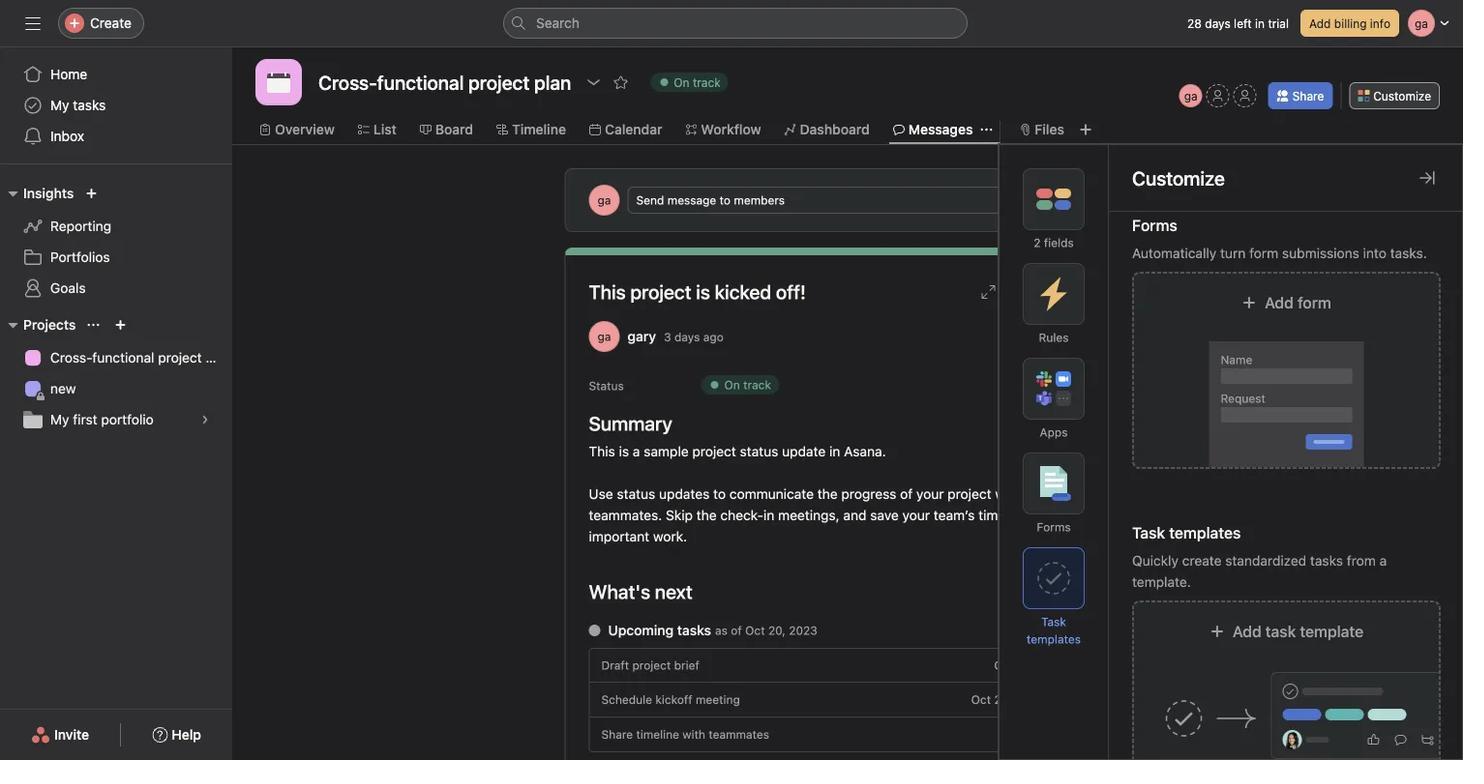 Task type: locate. For each thing, give the bounding box(es) containing it.
1 vertical spatial of
[[731, 624, 742, 638]]

info
[[1370, 16, 1391, 30]]

1 vertical spatial tasks
[[1310, 553, 1343, 569]]

customize inside dropdown button
[[1374, 89, 1432, 103]]

in down 'communicate' in the bottom of the page
[[764, 508, 775, 524]]

0 vertical spatial the
[[818, 486, 838, 502]]

project left brief
[[633, 659, 671, 673]]

full screen image
[[981, 285, 996, 300]]

0 vertical spatial tasks
[[73, 97, 106, 113]]

quickly
[[1132, 553, 1179, 569]]

on track up this is a sample project status update in asana.
[[724, 378, 771, 392]]

1 vertical spatial customize
[[1132, 166, 1225, 189]]

customize
[[1374, 89, 1432, 103], [1132, 166, 1225, 189]]

oct left 20,
[[745, 624, 765, 638]]

apps
[[1040, 426, 1068, 439]]

the right 'skip'
[[697, 508, 717, 524]]

help
[[172, 727, 201, 743]]

2 horizontal spatial in
[[1255, 16, 1265, 30]]

0 vertical spatial my
[[50, 97, 69, 113]]

0 horizontal spatial status
[[617, 486, 655, 502]]

0 horizontal spatial forms
[[1037, 521, 1071, 534]]

1 vertical spatial share
[[602, 728, 633, 742]]

add for add form
[[1265, 294, 1294, 312]]

0 likes. click to like this task image
[[1016, 285, 1031, 300]]

share down schedule
[[602, 728, 633, 742]]

project
[[630, 281, 692, 303], [158, 350, 202, 366], [692, 444, 736, 460], [948, 486, 992, 502], [633, 659, 671, 673]]

2 fields
[[1034, 236, 1074, 250]]

my up "inbox"
[[50, 97, 69, 113]]

is down summary
[[619, 444, 629, 460]]

oct left 20
[[994, 659, 1014, 673]]

share inside button
[[1293, 89, 1324, 103]]

skip
[[666, 508, 693, 524]]

on up this is a sample project status update in asana.
[[724, 378, 740, 392]]

board link
[[420, 119, 473, 140]]

1 vertical spatial is
[[619, 444, 629, 460]]

2 vertical spatial in
[[764, 508, 775, 524]]

create
[[90, 15, 132, 31]]

add left billing
[[1310, 16, 1331, 30]]

to inside button
[[720, 194, 731, 207]]

tab actions image
[[981, 124, 992, 136]]

dashboard link
[[785, 119, 870, 140]]

0 vertical spatial forms
[[1132, 216, 1178, 235]]

2 vertical spatial ga
[[598, 330, 611, 344]]

0 horizontal spatial add
[[1233, 623, 1262, 641]]

1 vertical spatial track
[[743, 378, 771, 392]]

on inside on track popup button
[[674, 75, 690, 89]]

0 horizontal spatial with
[[683, 728, 706, 742]]

time
[[979, 508, 1006, 524]]

1 horizontal spatial share
[[1293, 89, 1324, 103]]

members
[[734, 194, 785, 207]]

0 horizontal spatial tasks
[[73, 97, 106, 113]]

your right save
[[903, 508, 930, 524]]

my first portfolio
[[50, 412, 154, 428]]

1 vertical spatial add
[[1265, 294, 1294, 312]]

goals
[[50, 280, 86, 296]]

0 horizontal spatial days
[[675, 330, 700, 344]]

the
[[818, 486, 838, 502], [697, 508, 717, 524]]

1 horizontal spatial the
[[818, 486, 838, 502]]

0 vertical spatial to
[[720, 194, 731, 207]]

this
[[589, 281, 626, 303], [589, 444, 615, 460]]

home
[[50, 66, 87, 82]]

name
[[1221, 353, 1253, 367]]

see details, my first portfolio image
[[199, 414, 211, 426]]

1 horizontal spatial form
[[1298, 294, 1332, 312]]

0 vertical spatial with
[[995, 486, 1022, 502]]

on track inside on track popup button
[[674, 75, 721, 89]]

1 horizontal spatial customize
[[1374, 89, 1432, 103]]

this for this project is kicked off!
[[589, 281, 626, 303]]

list
[[373, 121, 397, 137]]

is
[[696, 281, 710, 303], [619, 444, 629, 460]]

add left task
[[1233, 623, 1262, 641]]

calendar link
[[589, 119, 662, 140]]

days right 28
[[1205, 16, 1231, 30]]

ga button
[[1180, 84, 1203, 107]]

0 horizontal spatial share
[[602, 728, 633, 742]]

0 horizontal spatial of
[[731, 624, 742, 638]]

1 vertical spatial this
[[589, 444, 615, 460]]

in left asana.
[[830, 444, 840, 460]]

inbox link
[[12, 121, 221, 152]]

0 vertical spatial customize
[[1374, 89, 1432, 103]]

2 horizontal spatial add
[[1310, 16, 1331, 30]]

my inside global element
[[50, 97, 69, 113]]

on track button
[[642, 69, 737, 96]]

tasks left from
[[1310, 553, 1343, 569]]

1 horizontal spatial of
[[900, 486, 913, 502]]

1 horizontal spatial track
[[743, 378, 771, 392]]

0 vertical spatial this
[[589, 281, 626, 303]]

1 horizontal spatial add
[[1265, 294, 1294, 312]]

first
[[73, 412, 97, 428]]

asana.
[[844, 444, 886, 460]]

brief
[[674, 659, 700, 673]]

search list box
[[503, 8, 968, 39]]

in right left
[[1255, 16, 1265, 30]]

customize up automatically
[[1132, 166, 1225, 189]]

1 horizontal spatial tasks
[[1310, 553, 1343, 569]]

0 horizontal spatial the
[[697, 508, 717, 524]]

dashboard
[[800, 121, 870, 137]]

to right message
[[720, 194, 731, 207]]

2 vertical spatial add
[[1233, 623, 1262, 641]]

0 horizontal spatial track
[[693, 75, 721, 89]]

share for share timeline with teammates
[[602, 728, 633, 742]]

0 vertical spatial ga
[[1184, 89, 1198, 103]]

1 horizontal spatial on track
[[724, 378, 771, 392]]

share down add billing info button
[[1293, 89, 1324, 103]]

1 vertical spatial forms
[[1037, 521, 1071, 534]]

track up workflow link
[[693, 75, 721, 89]]

gary 3 days ago
[[628, 329, 724, 345]]

a right from
[[1380, 553, 1387, 569]]

your up team's
[[917, 486, 944, 502]]

1 horizontal spatial on
[[724, 378, 740, 392]]

ga
[[1184, 89, 1198, 103], [598, 194, 611, 207], [598, 330, 611, 344]]

status up 'communicate' in the bottom of the page
[[740, 444, 779, 460]]

oct 23
[[971, 693, 1009, 707]]

0 vertical spatial on
[[674, 75, 690, 89]]

my tasks
[[50, 97, 106, 113]]

0 horizontal spatial on
[[674, 75, 690, 89]]

close details image
[[1420, 170, 1435, 186]]

is left kicked on the top of page
[[696, 281, 710, 303]]

0 vertical spatial days
[[1205, 16, 1231, 30]]

list link
[[358, 119, 397, 140]]

check-
[[721, 508, 764, 524]]

quickly create standardized tasks from a template.
[[1132, 553, 1387, 590]]

oct left 24
[[1002, 728, 1022, 742]]

insights element
[[0, 176, 232, 308]]

forms up automatically
[[1132, 216, 1178, 235]]

schedule
[[602, 693, 652, 707]]

of inside use status updates to communicate the progress of your project with your teammates. skip the check-in meetings, and save your team's time for more important work.
[[900, 486, 913, 502]]

task
[[1042, 616, 1067, 629]]

customize down info
[[1374, 89, 1432, 103]]

oct left 23
[[971, 693, 991, 707]]

1 vertical spatial status
[[617, 486, 655, 502]]

oct for oct 23
[[971, 693, 991, 707]]

from
[[1347, 553, 1376, 569]]

to
[[720, 194, 731, 207], [713, 486, 726, 502]]

hide sidebar image
[[25, 15, 41, 31]]

0 vertical spatial track
[[693, 75, 721, 89]]

my
[[50, 97, 69, 113], [50, 412, 69, 428]]

form right turn
[[1250, 245, 1279, 261]]

None text field
[[314, 65, 576, 100]]

forms right for
[[1037, 521, 1071, 534]]

on track up workflow link
[[674, 75, 721, 89]]

templates
[[1027, 633, 1081, 647]]

update
[[782, 444, 826, 460]]

on right add to starred icon
[[674, 75, 690, 89]]

1 vertical spatial a
[[1380, 553, 1387, 569]]

billing
[[1335, 16, 1367, 30]]

into
[[1363, 245, 1387, 261]]

a down summary
[[633, 444, 640, 460]]

0 horizontal spatial in
[[764, 508, 775, 524]]

trial
[[1268, 16, 1289, 30]]

new
[[50, 381, 76, 397]]

in inside use status updates to communicate the progress of your project with your teammates. skip the check-in meetings, and save your team's time for more important work.
[[764, 508, 775, 524]]

status up "teammates."
[[617, 486, 655, 502]]

my left 'first'
[[50, 412, 69, 428]]

1 my from the top
[[50, 97, 69, 113]]

customize button
[[1349, 82, 1440, 109]]

on
[[674, 75, 690, 89], [724, 378, 740, 392]]

1 horizontal spatial days
[[1205, 16, 1231, 30]]

the up meetings,
[[818, 486, 838, 502]]

1 vertical spatial on
[[724, 378, 740, 392]]

of right progress
[[900, 486, 913, 502]]

days right 3 at top
[[675, 330, 700, 344]]

status
[[589, 379, 624, 393]]

search button
[[503, 8, 968, 39]]

my for my first portfolio
[[50, 412, 69, 428]]

my tasks link
[[12, 90, 221, 121]]

kickoff
[[656, 693, 693, 707]]

my inside projects element
[[50, 412, 69, 428]]

new image
[[86, 188, 97, 199]]

1 vertical spatial to
[[713, 486, 726, 502]]

project up team's
[[948, 486, 992, 502]]

submissions
[[1282, 245, 1360, 261]]

2 my from the top
[[50, 412, 69, 428]]

0 vertical spatial share
[[1293, 89, 1324, 103]]

project left plan at left
[[158, 350, 202, 366]]

2 this from the top
[[589, 444, 615, 460]]

track up this is a sample project status update in asana.
[[743, 378, 771, 392]]

rules
[[1039, 331, 1069, 345]]

ga down 28
[[1184, 89, 1198, 103]]

0 vertical spatial is
[[696, 281, 710, 303]]

1 horizontal spatial a
[[1380, 553, 1387, 569]]

reporting link
[[12, 211, 221, 242]]

of right "as"
[[731, 624, 742, 638]]

this for this is a sample project status update in asana.
[[589, 444, 615, 460]]

your
[[917, 486, 944, 502], [1025, 486, 1053, 502], [903, 508, 930, 524]]

0 vertical spatial status
[[740, 444, 779, 460]]

project inside use status updates to communicate the progress of your project with your teammates. skip the check-in meetings, and save your team's time for more important work.
[[948, 486, 992, 502]]

ago
[[703, 330, 724, 344]]

fields
[[1044, 236, 1074, 250]]

0 horizontal spatial customize
[[1132, 166, 1225, 189]]

send message to members
[[636, 194, 785, 207]]

tasks down home
[[73, 97, 106, 113]]

add tab image
[[1078, 122, 1094, 137]]

create button
[[58, 8, 144, 39]]

0 vertical spatial form
[[1250, 245, 1279, 261]]

0 vertical spatial of
[[900, 486, 913, 502]]

0 horizontal spatial is
[[619, 444, 629, 460]]

1 horizontal spatial status
[[740, 444, 779, 460]]

task templates
[[1027, 616, 1081, 647]]

with right timeline
[[683, 728, 706, 742]]

0 horizontal spatial a
[[633, 444, 640, 460]]

reporting
[[50, 218, 111, 234]]

1 this from the top
[[589, 281, 626, 303]]

more
[[1031, 508, 1063, 524]]

1 horizontal spatial with
[[995, 486, 1022, 502]]

with up for
[[995, 486, 1022, 502]]

0 vertical spatial in
[[1255, 16, 1265, 30]]

add form
[[1265, 294, 1332, 312]]

add down 'automatically turn form submissions into tasks.'
[[1265, 294, 1294, 312]]

kicked
[[715, 281, 772, 303]]

copy link image
[[1051, 285, 1066, 300]]

form down submissions
[[1298, 294, 1332, 312]]

teammates
[[709, 728, 769, 742]]

project right sample
[[692, 444, 736, 460]]

0 vertical spatial add
[[1310, 16, 1331, 30]]

1 vertical spatial days
[[675, 330, 700, 344]]

to up the check-
[[713, 486, 726, 502]]

0 vertical spatial on track
[[674, 75, 721, 89]]

ga left send
[[598, 194, 611, 207]]

0 horizontal spatial on track
[[674, 75, 721, 89]]

1 horizontal spatial in
[[830, 444, 840, 460]]

track
[[693, 75, 721, 89], [743, 378, 771, 392]]

1 vertical spatial my
[[50, 412, 69, 428]]

1 horizontal spatial forms
[[1132, 216, 1178, 235]]

show options, current sort, top image
[[88, 319, 99, 331]]

ga left gary
[[598, 330, 611, 344]]



Task type: describe. For each thing, give the bounding box(es) containing it.
1 vertical spatial form
[[1298, 294, 1332, 312]]

2023
[[789, 624, 818, 638]]

gary
[[628, 329, 656, 345]]

your up more
[[1025, 486, 1053, 502]]

1 vertical spatial in
[[830, 444, 840, 460]]

upcoming tasks
[[608, 623, 711, 639]]

portfolios
[[50, 249, 110, 265]]

gary link
[[628, 329, 656, 345]]

oct 24
[[1002, 728, 1039, 742]]

workflow link
[[686, 119, 761, 140]]

communicate
[[730, 486, 814, 502]]

inbox
[[50, 128, 84, 144]]

1 vertical spatial on track
[[724, 378, 771, 392]]

1 vertical spatial ga
[[598, 194, 611, 207]]

projects
[[23, 317, 76, 333]]

share timeline with teammates
[[602, 728, 769, 742]]

add for add billing info
[[1310, 16, 1331, 30]]

days inside gary 3 days ago
[[675, 330, 700, 344]]

invite
[[54, 727, 89, 743]]

work.
[[653, 529, 687, 545]]

use status updates to communicate the progress of your project with your teammates. skip the check-in meetings, and save your team's time for more important work.
[[589, 486, 1066, 545]]

share for share
[[1293, 89, 1324, 103]]

tasks.
[[1391, 245, 1427, 261]]

meetings,
[[778, 508, 840, 524]]

status inside use status updates to communicate the progress of your project with your teammates. skip the check-in meetings, and save your team's time for more important work.
[[617, 486, 655, 502]]

cross-functional project plan
[[50, 350, 232, 366]]

oct for oct 20
[[994, 659, 1014, 673]]

this project is kicked off!
[[589, 281, 806, 303]]

28
[[1188, 16, 1202, 30]]

cross-functional project plan link
[[12, 343, 232, 374]]

draft project brief
[[602, 659, 700, 673]]

messages link
[[893, 119, 973, 140]]

timeline
[[512, 121, 566, 137]]

send message to members button
[[628, 187, 1107, 214]]

goals link
[[12, 273, 221, 304]]

task templates
[[1132, 524, 1241, 543]]

add task template
[[1233, 623, 1364, 641]]

insights button
[[0, 182, 74, 205]]

oct for oct 24
[[1002, 728, 1022, 742]]

of inside upcoming tasks as of oct 20, 2023
[[731, 624, 742, 638]]

projects button
[[0, 314, 76, 337]]

add task template button
[[1132, 601, 1442, 761]]

oct inside upcoming tasks as of oct 20, 2023
[[745, 624, 765, 638]]

tasks inside quickly create standardized tasks from a template.
[[1310, 553, 1343, 569]]

important
[[589, 529, 650, 545]]

show options image
[[586, 75, 601, 90]]

save
[[870, 508, 899, 524]]

oct 20
[[994, 659, 1032, 673]]

calendar
[[605, 121, 662, 137]]

for
[[1010, 508, 1027, 524]]

send
[[636, 194, 664, 207]]

invite button
[[18, 718, 102, 753]]

overview
[[275, 121, 335, 137]]

turn
[[1221, 245, 1246, 261]]

and
[[843, 508, 867, 524]]

automatically
[[1132, 245, 1217, 261]]

overview link
[[259, 119, 335, 140]]

insights
[[23, 185, 74, 201]]

cross-
[[50, 350, 92, 366]]

1 horizontal spatial is
[[696, 281, 710, 303]]

calendar image
[[267, 71, 290, 94]]

teammates.
[[589, 508, 662, 524]]

tasks inside my tasks link
[[73, 97, 106, 113]]

project up 3 at top
[[630, 281, 692, 303]]

0 vertical spatial a
[[633, 444, 640, 460]]

meeting
[[696, 693, 740, 707]]

3
[[664, 330, 671, 344]]

files link
[[1020, 119, 1065, 140]]

template.
[[1132, 574, 1191, 590]]

0 horizontal spatial form
[[1250, 245, 1279, 261]]

new project or portfolio image
[[115, 319, 126, 331]]

global element
[[0, 47, 232, 164]]

add billing info button
[[1301, 10, 1400, 37]]

draft
[[602, 659, 629, 673]]

add for add task template
[[1233, 623, 1262, 641]]

off!
[[776, 281, 806, 303]]

track inside popup button
[[693, 75, 721, 89]]

team's
[[934, 508, 975, 524]]

template
[[1300, 623, 1364, 641]]

standardized
[[1226, 553, 1307, 569]]

help button
[[140, 718, 214, 753]]

my for my tasks
[[50, 97, 69, 113]]

plan
[[206, 350, 232, 366]]

1 vertical spatial with
[[683, 728, 706, 742]]

summary
[[589, 412, 673, 435]]

28 days left in trial
[[1188, 16, 1289, 30]]

projects element
[[0, 308, 232, 439]]

1 vertical spatial the
[[697, 508, 717, 524]]

schedule kickoff meeting
[[602, 693, 740, 707]]

add to starred image
[[613, 75, 628, 90]]

what's next
[[589, 581, 693, 603]]

this is a sample project status update in asana.
[[589, 444, 886, 460]]

workflow
[[701, 121, 761, 137]]

use
[[589, 486, 613, 502]]

a inside quickly create standardized tasks from a template.
[[1380, 553, 1387, 569]]

files
[[1035, 121, 1065, 137]]

my first portfolio link
[[12, 405, 221, 436]]

portfolios link
[[12, 242, 221, 273]]

ga inside button
[[1184, 89, 1198, 103]]

23
[[994, 693, 1009, 707]]

20
[[1017, 659, 1032, 673]]

to inside use status updates to communicate the progress of your project with your teammates. skip the check-in meetings, and save your team's time for more important work.
[[713, 486, 726, 502]]

sample
[[644, 444, 689, 460]]

this project is kicked off! link
[[589, 281, 806, 303]]

with inside use status updates to communicate the progress of your project with your teammates. skip the check-in meetings, and save your team's time for more important work.
[[995, 486, 1022, 502]]

portfolio
[[101, 412, 154, 428]]

as
[[715, 624, 728, 638]]



Task type: vqa. For each thing, say whether or not it's contained in the screenshot.
bug image
no



